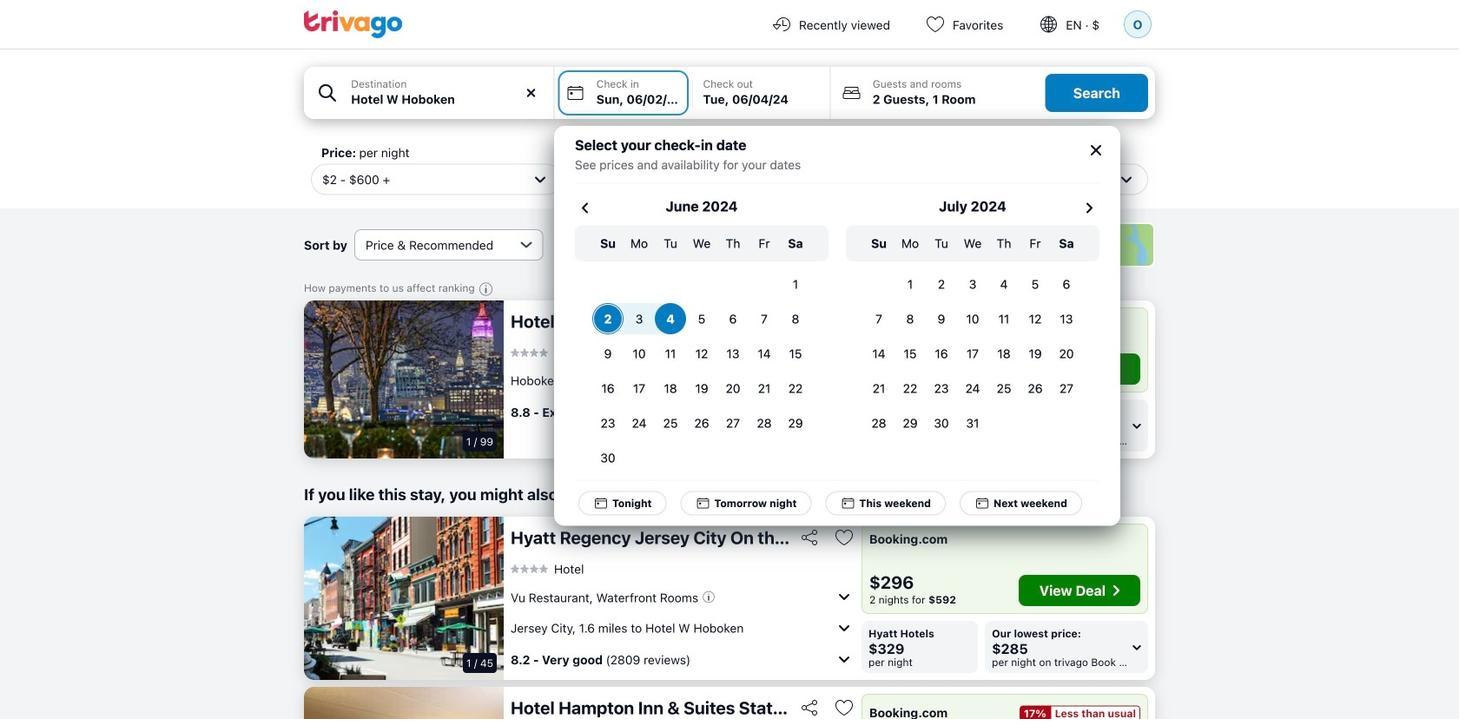 Task type: describe. For each thing, give the bounding box(es) containing it.
next image
[[1079, 198, 1099, 218]]

Where to? search field
[[351, 90, 543, 109]]

trivago logo image
[[304, 10, 403, 38]]

hyatt regency jersey city on the hudson, (jersey city, usa) image
[[304, 517, 504, 680]]

previous image
[[575, 198, 596, 218]]



Task type: vqa. For each thing, say whether or not it's contained in the screenshot.
accor image
no



Task type: locate. For each thing, give the bounding box(es) containing it.
None field
[[304, 67, 554, 119]]

hotel w hoboken, (hoboken, usa) image
[[304, 300, 504, 459]]

hotel hampton inn & suites staten island, (staten island, usa) image
[[304, 687, 504, 719]]

clear image
[[523, 85, 539, 101]]



